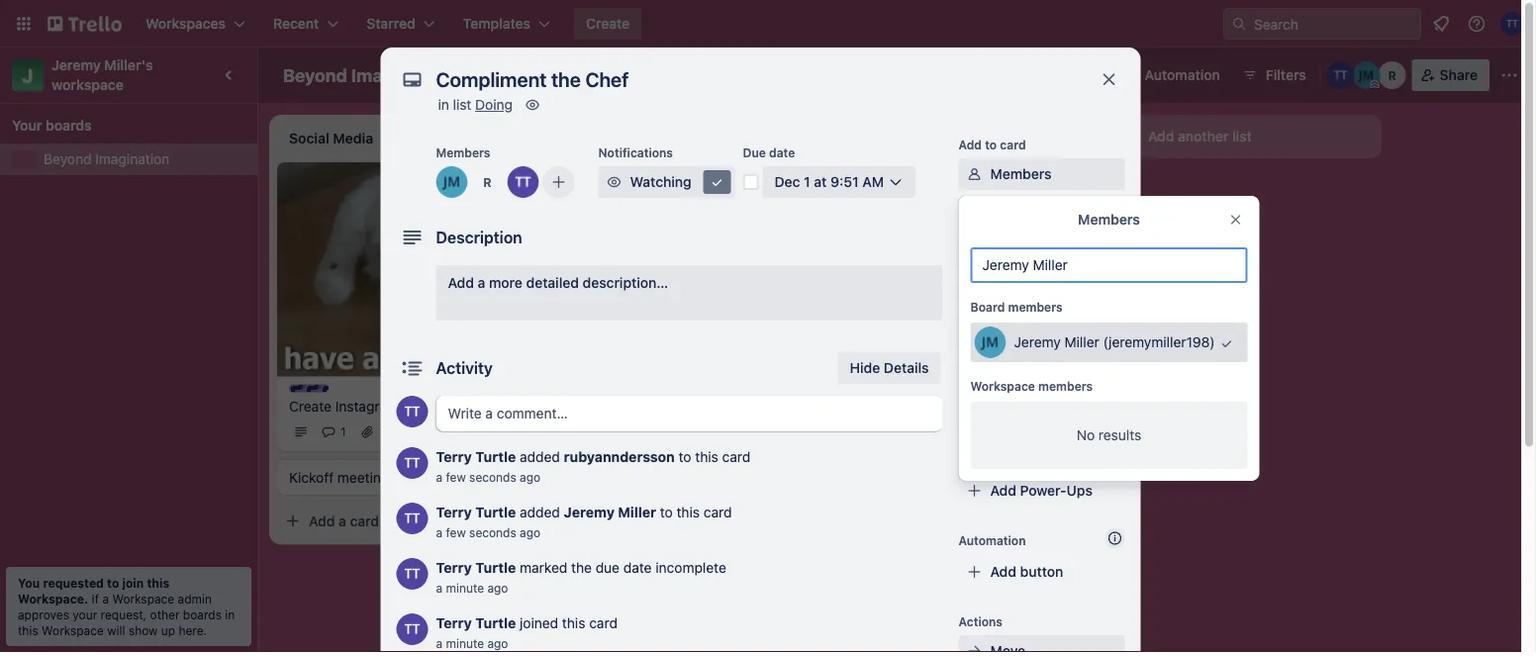 Task type: locate. For each thing, give the bounding box(es) containing it.
members up rubyanndersson (rubyanndersson) element
[[436, 146, 490, 159]]

search image
[[1232, 16, 1247, 32]]

1 vertical spatial added
[[520, 504, 560, 521]]

added for jeremy miller
[[520, 504, 560, 521]]

few inside 'terry turtle added rubyanndersson to this card a few seconds ago'
[[446, 470, 466, 484]]

0 horizontal spatial create
[[289, 398, 332, 414]]

add a card button down kickoff meeting link
[[277, 505, 499, 537]]

1 vertical spatial few
[[446, 526, 466, 540]]

terry turtle (terryturtle) image down terry turtle (terryturtle) image
[[397, 614, 428, 645]]

jeremy miller (jeremymiller198) image for terry turtle (terryturtle) icon underneath search field
[[1353, 61, 1381, 89]]

0 horizontal spatial create from template… image
[[507, 513, 523, 529]]

sm image inside cover link
[[965, 362, 985, 382]]

boards down admin
[[183, 608, 222, 622]]

a few seconds ago link for jeremy
[[436, 526, 541, 540]]

0 vertical spatial r button
[[1379, 61, 1406, 89]]

to left 'join'
[[107, 576, 119, 590]]

create from template… image for the leftmost add a card button
[[507, 513, 523, 529]]

1 vertical spatial r button
[[472, 166, 503, 198]]

jeremy miller (jeremymiller198) image
[[436, 166, 468, 198], [975, 327, 1006, 358]]

card up incomplete
[[704, 504, 732, 521]]

add left button
[[991, 564, 1017, 580]]

boards
[[46, 117, 92, 134], [183, 608, 222, 622]]

add a more detailed description…
[[448, 275, 668, 291]]

1 vertical spatial seconds
[[469, 526, 516, 540]]

sm image down actions
[[965, 642, 985, 652]]

1 horizontal spatial jeremy
[[564, 504, 615, 521]]

turtle up kickoff meeting link
[[476, 449, 516, 465]]

create inside button
[[586, 15, 630, 32]]

2 horizontal spatial add a card button
[[840, 172, 1061, 204]]

0 vertical spatial boards
[[46, 117, 92, 134]]

automation up add button
[[959, 534, 1026, 547]]

1 horizontal spatial date
[[769, 146, 795, 159]]

1 few from the top
[[446, 470, 466, 484]]

ups up add power-ups
[[1000, 454, 1023, 468]]

sm image down add to card
[[965, 164, 985, 184]]

imagination up in list doing
[[351, 64, 452, 86]]

added inside terry turtle added jeremy miller to this card a few seconds ago
[[520, 504, 560, 521]]

miller down rubyanndersson
[[618, 504, 656, 521]]

r down dec 1 at 9:51 am
[[789, 255, 796, 267]]

0 vertical spatial create from template… image
[[1069, 180, 1085, 196]]

1 vertical spatial miller
[[618, 504, 656, 521]]

sm image
[[523, 95, 543, 115], [965, 164, 985, 184], [965, 244, 985, 263]]

0 horizontal spatial miller
[[618, 504, 656, 521]]

0 vertical spatial ups
[[1075, 67, 1101, 83]]

add another list
[[1148, 128, 1252, 145]]

0 horizontal spatial jeremy miller (jeremymiller198) image
[[752, 249, 776, 273]]

a few seconds ago link for rubyanndersson
[[436, 470, 541, 484]]

0 vertical spatial create
[[586, 15, 630, 32]]

workspace members
[[971, 379, 1093, 393]]

2 vertical spatial add a card button
[[277, 505, 499, 537]]

workspace down 'join'
[[112, 592, 174, 606]]

members up labels
[[991, 166, 1052, 182]]

miller
[[1065, 334, 1100, 350], [618, 504, 656, 521]]

1 vertical spatial add a card
[[590, 298, 660, 315]]

the
[[571, 560, 592, 576]]

custom
[[991, 403, 1041, 420]]

0 vertical spatial jeremy
[[51, 57, 101, 73]]

1 vertical spatial sm image
[[965, 164, 985, 184]]

workspace down your
[[42, 624, 104, 638]]

sm image
[[1117, 59, 1145, 87], [604, 172, 624, 192], [707, 172, 727, 192], [965, 204, 985, 224], [965, 362, 985, 382], [965, 642, 985, 652]]

create
[[586, 15, 630, 32], [289, 398, 332, 414]]

r button left 'share' button
[[1379, 61, 1406, 89]]

turtle inside terry turtle added jeremy miller to this card a few seconds ago
[[476, 504, 516, 521]]

2 vertical spatial add a card
[[309, 513, 379, 529]]

2 few from the top
[[446, 526, 466, 540]]

1 vertical spatial automation
[[959, 534, 1026, 547]]

1 vertical spatial create from template… image
[[507, 513, 523, 529]]

minute inside terry turtle marked the due date incomplete a minute ago
[[446, 581, 484, 595]]

1 horizontal spatial beyond
[[283, 64, 347, 86]]

a
[[901, 180, 909, 196], [478, 275, 485, 291], [620, 298, 628, 315], [436, 470, 443, 484], [339, 513, 346, 529], [436, 526, 443, 540], [436, 581, 443, 595], [102, 592, 109, 606], [436, 637, 443, 650]]

1 vertical spatial date
[[624, 560, 652, 576]]

1 terry from the top
[[436, 449, 472, 465]]

in right other
[[225, 608, 235, 622]]

add down description…
[[590, 298, 616, 315]]

ups inside button
[[1075, 67, 1101, 83]]

1 vertical spatial jeremy miller (jeremymiller198) image
[[752, 249, 776, 273]]

members up search members text field
[[1078, 211, 1140, 228]]

1 up description…
[[619, 254, 625, 268]]

sm image for members
[[965, 164, 985, 184]]

terry for rubyanndersson
[[436, 449, 472, 465]]

terry inside terry turtle joined this card a minute ago
[[436, 615, 472, 632]]

sm image inside automation button
[[1117, 59, 1145, 87]]

0 vertical spatial minute
[[446, 581, 484, 595]]

0 vertical spatial few
[[446, 470, 466, 484]]

0 vertical spatial power-ups
[[1029, 67, 1101, 83]]

1 horizontal spatial jeremy miller (jeremymiller198) image
[[1353, 61, 1381, 89]]

rubyanndersson (rubyanndersson) image
[[1379, 61, 1406, 89], [780, 249, 804, 273]]

workspace left visible
[[537, 67, 610, 83]]

terry left joined
[[436, 615, 472, 632]]

kickoff meeting link
[[289, 468, 519, 487]]

this inside you requested to join this workspace.
[[147, 576, 169, 590]]

1 vertical spatial a minute ago link
[[436, 637, 508, 650]]

1 added from the top
[[520, 449, 560, 465]]

automation up add another list
[[1145, 67, 1220, 83]]

watching
[[630, 174, 692, 190]]

jeremy miller (jeremymiller198) image left rubyanndersson (rubyanndersson) element
[[436, 166, 468, 198]]

0 horizontal spatial beyond
[[44, 151, 92, 167]]

in left the doing
[[438, 97, 449, 113]]

jeremy miller (jeremymiller198) image up cover
[[975, 327, 1006, 358]]

2 a minute ago link from the top
[[436, 637, 508, 650]]

1 vertical spatial rubyanndersson (rubyanndersson) image
[[780, 249, 804, 273]]

terry inside terry turtle marked the due date incomplete a minute ago
[[436, 560, 472, 576]]

card down description…
[[631, 298, 660, 315]]

beyond imagination inside beyond imagination 'link'
[[44, 151, 169, 167]]

this right 'join'
[[147, 576, 169, 590]]

add a card for the top add a card button
[[871, 180, 942, 196]]

power- inside "link"
[[1020, 483, 1067, 499]]

turtle for jeremy
[[476, 504, 516, 521]]

added up 'marked'
[[520, 504, 560, 521]]

1 horizontal spatial members
[[991, 166, 1052, 182]]

create from template… image up labels link
[[1069, 180, 1085, 196]]

imagination inside board name text box
[[351, 64, 452, 86]]

a minute ago link for joined this card
[[436, 637, 508, 650]]

2 minute from the top
[[446, 637, 484, 650]]

thinking
[[570, 184, 625, 200]]

ago inside terry turtle marked the due date incomplete a minute ago
[[487, 581, 508, 595]]

1 horizontal spatial r
[[789, 255, 796, 267]]

to inside 'terry turtle added rubyanndersson to this card a few seconds ago'
[[679, 449, 692, 465]]

1 seconds from the top
[[469, 470, 516, 484]]

turtle for this
[[476, 615, 516, 632]]

1 vertical spatial a few seconds ago link
[[436, 526, 541, 540]]

turtle left 'marked'
[[476, 560, 516, 576]]

you
[[18, 576, 40, 590]]

ago inside 'terry turtle added rubyanndersson to this card a few seconds ago'
[[520, 470, 541, 484]]

this member was added to card image
[[1206, 323, 1248, 364]]

meeting
[[338, 469, 389, 486]]

add a card down kickoff meeting
[[309, 513, 379, 529]]

few
[[446, 470, 466, 484], [446, 526, 466, 540]]

turtle inside terry turtle joined this card a minute ago
[[476, 615, 516, 632]]

2 added from the top
[[520, 504, 560, 521]]

added inside 'terry turtle added rubyanndersson to this card a few seconds ago'
[[520, 449, 560, 465]]

0 horizontal spatial members
[[436, 146, 490, 159]]

terry turtle added jeremy miller to this card a few seconds ago
[[436, 504, 732, 540]]

added for rubyanndersson
[[520, 449, 560, 465]]

1 vertical spatial boards
[[183, 608, 222, 622]]

terry right terry turtle (terryturtle) image
[[436, 560, 472, 576]]

Board name text field
[[273, 59, 462, 91]]

beyond inside board name text box
[[283, 64, 347, 86]]

jeremy up cover link
[[1014, 334, 1061, 350]]

add a card button down dec 1
[[558, 291, 780, 323]]

0 horizontal spatial imagination
[[95, 151, 169, 167]]

beyond
[[283, 64, 347, 86], [44, 151, 92, 167]]

doing link
[[475, 97, 513, 113]]

few down create instagram link
[[446, 470, 466, 484]]

sm image inside checklist link
[[965, 244, 985, 263]]

dec inside button
[[775, 174, 800, 190]]

members for workspace members
[[1039, 379, 1093, 393]]

1 a few seconds ago link from the top
[[436, 470, 541, 484]]

cover link
[[959, 356, 1125, 388]]

3 terry from the top
[[436, 560, 472, 576]]

automation inside button
[[1145, 67, 1220, 83]]

list inside add another list button
[[1233, 128, 1252, 145]]

Mark due date as complete checkbox
[[743, 174, 759, 190]]

up
[[161, 624, 175, 638]]

imagination down your boards with 1 items element
[[95, 151, 169, 167]]

2 vertical spatial sm image
[[965, 244, 985, 263]]

2 horizontal spatial add a card
[[871, 180, 942, 196]]

1 vertical spatial ups
[[1000, 454, 1023, 468]]

imagination inside 'link'
[[95, 151, 169, 167]]

beyond imagination link
[[44, 149, 246, 169]]

seconds inside terry turtle added jeremy miller to this card a few seconds ago
[[469, 526, 516, 540]]

jeremy down 'terry turtle added rubyanndersson to this card a few seconds ago'
[[564, 504, 615, 521]]

0 vertical spatial jeremy miller (jeremymiller198) image
[[436, 166, 468, 198]]

1 turtle from the top
[[476, 449, 516, 465]]

marked
[[520, 560, 568, 576]]

0 vertical spatial a minute ago link
[[436, 581, 508, 595]]

hide
[[850, 360, 880, 376]]

card down terry turtle marked the due date incomplete a minute ago at left bottom
[[589, 615, 618, 632]]

checklist
[[991, 245, 1051, 261]]

create from template… image up 'marked'
[[507, 513, 523, 529]]

automation button
[[1117, 59, 1232, 91]]

card down meeting
[[350, 513, 379, 529]]

add left more
[[448, 275, 474, 291]]

2 horizontal spatial jeremy
[[1014, 334, 1061, 350]]

None text field
[[426, 61, 1080, 97]]

Search field
[[1247, 9, 1421, 39]]

4 terry from the top
[[436, 615, 472, 632]]

few down kickoff meeting link
[[446, 526, 466, 540]]

0 horizontal spatial automation
[[959, 534, 1026, 547]]

0 vertical spatial sm image
[[523, 95, 543, 115]]

members up attachment
[[1008, 300, 1063, 314]]

members up fields
[[1039, 379, 1093, 393]]

0 vertical spatial in
[[438, 97, 449, 113]]

turtle for rubyanndersson
[[476, 449, 516, 465]]

show
[[129, 624, 158, 638]]

0 horizontal spatial jeremy miller (jeremymiller198) image
[[436, 166, 468, 198]]

1 vertical spatial members
[[1039, 379, 1093, 393]]

rubyanndersson (rubyanndersson) image down dec 1 at 9:51 am
[[780, 249, 804, 273]]

turtle inside terry turtle marked the due date incomplete a minute ago
[[476, 560, 516, 576]]

due
[[596, 560, 620, 576]]

this up incomplete
[[677, 504, 700, 521]]

miller up cover link
[[1065, 334, 1100, 350]]

attachment button
[[959, 317, 1125, 348]]

back to home image
[[48, 8, 122, 40]]

turtle inside 'terry turtle added rubyanndersson to this card a few seconds ago'
[[476, 449, 516, 465]]

kickoff meeting
[[289, 469, 389, 486]]

sm image left cover
[[965, 362, 985, 382]]

2 vertical spatial r button
[[780, 249, 804, 273]]

rubyanndersson (rubyanndersson) image for jeremy miller (jeremymiller198) icon for terry turtle (terryturtle) icon underneath search field
[[1379, 61, 1406, 89]]

sm image inside members "link"
[[965, 164, 985, 184]]

ups down no
[[1067, 483, 1093, 499]]

1 horizontal spatial create
[[586, 15, 630, 32]]

1 horizontal spatial automation
[[1145, 67, 1220, 83]]

add a card button down add to card
[[840, 172, 1061, 204]]

add left 'another'
[[1148, 128, 1175, 145]]

1 horizontal spatial power-ups
[[1029, 67, 1101, 83]]

this inside terry turtle added jeremy miller to this card a few seconds ago
[[677, 504, 700, 521]]

added up terry turtle added jeremy miller to this card a few seconds ago
[[520, 449, 560, 465]]

jeremy miller (jeremymiller198) image down mark due date as complete option
[[752, 249, 776, 273]]

2 a few seconds ago link from the top
[[436, 526, 541, 540]]

card right am
[[912, 180, 942, 196]]

4 turtle from the top
[[476, 615, 516, 632]]

add to card
[[959, 138, 1026, 151]]

0 horizontal spatial beyond imagination
[[44, 151, 169, 167]]

boards right your
[[46, 117, 92, 134]]

jeremy miller (jeremymiller198) image
[[1353, 61, 1381, 89], [752, 249, 776, 273]]

sm image left labels
[[965, 204, 985, 224]]

Search members text field
[[971, 248, 1248, 283]]

1 a minute ago link from the top
[[436, 581, 508, 595]]

r button down dec 1 at 9:51 am
[[780, 249, 804, 273]]

add a card
[[871, 180, 942, 196], [590, 298, 660, 315], [309, 513, 379, 529]]

r button up description
[[472, 166, 503, 198]]

this inside terry turtle joined this card a minute ago
[[562, 615, 586, 632]]

rubyanndersson (rubyanndersson) image left 'share' button
[[1379, 61, 1406, 89]]

terry up kickoff meeting link
[[436, 449, 472, 465]]

terry down kickoff meeting link
[[436, 504, 472, 521]]

sm image for watching button
[[604, 172, 624, 192]]

1 horizontal spatial imagination
[[351, 64, 452, 86]]

add inside add another list button
[[1148, 128, 1175, 145]]

r
[[1389, 68, 1397, 82], [483, 175, 492, 189], [789, 255, 796, 267]]

list
[[453, 97, 472, 113], [1233, 128, 1252, 145]]

thoughts thinking
[[570, 171, 645, 200]]

this inside if a workspace admin approves your request, other boards in this workspace will show up here.
[[18, 624, 38, 638]]

1 minute from the top
[[446, 581, 484, 595]]

dec 1
[[594, 254, 625, 268]]

add members to card image
[[551, 172, 567, 192]]

0 vertical spatial add a card
[[871, 180, 942, 196]]

create from template… image for the top add a card button
[[1069, 180, 1085, 196]]

terry for the
[[436, 560, 472, 576]]

2 vertical spatial jeremy
[[564, 504, 615, 521]]

terry inside 'terry turtle added rubyanndersson to this card a few seconds ago'
[[436, 449, 472, 465]]

2 seconds from the top
[[469, 526, 516, 540]]

1 horizontal spatial list
[[1233, 128, 1252, 145]]

r for terry turtle (terryturtle) icon below mark due date as complete option
[[789, 255, 796, 267]]

0 vertical spatial rubyanndersson (rubyanndersson) image
[[1379, 61, 1406, 89]]

0 vertical spatial members
[[1008, 300, 1063, 314]]

ups left automation button
[[1075, 67, 1101, 83]]

beyond inside 'link'
[[44, 151, 92, 167]]

seconds inside 'terry turtle added rubyanndersson to this card a few seconds ago'
[[469, 470, 516, 484]]

sm image for labels link
[[965, 204, 985, 224]]

this down write a comment text field
[[695, 449, 719, 465]]

1 vertical spatial dec
[[594, 254, 616, 268]]

jeremy up workspace
[[51, 57, 101, 73]]

0 horizontal spatial dec
[[594, 254, 616, 268]]

jeremy miller (jeremymiller198) image for terry turtle (terryturtle) icon below mark due date as complete option
[[752, 249, 776, 273]]

2 terry from the top
[[436, 504, 472, 521]]

no
[[1077, 427, 1095, 444]]

terry turtle (terryturtle) image right meeting
[[397, 447, 428, 479]]

1 down create instagram
[[341, 425, 346, 439]]

0 horizontal spatial boards
[[46, 117, 92, 134]]

0 vertical spatial power-
[[1029, 67, 1075, 83]]

2 horizontal spatial r button
[[1379, 61, 1406, 89]]

dec inside checkbox
[[594, 254, 616, 268]]

1 horizontal spatial r button
[[780, 249, 804, 273]]

a inside 'terry turtle added rubyanndersson to this card a few seconds ago'
[[436, 470, 443, 484]]

1 vertical spatial jeremy miller (jeremymiller198) image
[[975, 327, 1006, 358]]

0 vertical spatial automation
[[1145, 67, 1220, 83]]

1 vertical spatial in
[[225, 608, 235, 622]]

terry
[[436, 449, 472, 465], [436, 504, 472, 521], [436, 560, 472, 576], [436, 615, 472, 632]]

0 vertical spatial r
[[1389, 68, 1397, 82]]

0 horizontal spatial in
[[225, 608, 235, 622]]

dec
[[775, 174, 800, 190], [594, 254, 616, 268]]

add a card button
[[840, 172, 1061, 204], [558, 291, 780, 323], [277, 505, 499, 537]]

sm image down notifications
[[604, 172, 624, 192]]

seconds
[[469, 470, 516, 484], [469, 526, 516, 540]]

turtle
[[476, 449, 516, 465], [476, 504, 516, 521], [476, 560, 516, 576], [476, 615, 516, 632]]

2 turtle from the top
[[476, 504, 516, 521]]

dec up description…
[[594, 254, 616, 268]]

color: purple, title: none image
[[289, 385, 329, 392]]

1 horizontal spatial miller
[[1065, 334, 1100, 350]]

ago inside terry turtle joined this card a minute ago
[[487, 637, 508, 650]]

power-ups
[[1029, 67, 1101, 83], [959, 454, 1023, 468]]

0 horizontal spatial r button
[[472, 166, 503, 198]]

turtle down kickoff meeting link
[[476, 504, 516, 521]]

workspace
[[51, 77, 124, 93]]

add a card right 9:51
[[871, 180, 942, 196]]

2 vertical spatial r
[[789, 255, 796, 267]]

members
[[1008, 300, 1063, 314], [1039, 379, 1093, 393]]

0 vertical spatial beyond imagination
[[283, 64, 452, 86]]

create from template… image
[[1069, 180, 1085, 196], [507, 513, 523, 529]]

am
[[863, 174, 884, 190]]

jeremy for jeremy miller's workspace
[[51, 57, 101, 73]]

to up incomplete
[[660, 504, 673, 521]]

create down color: purple, title: none icon
[[289, 398, 332, 414]]

button
[[1020, 564, 1064, 580]]

sm image for checklist
[[965, 244, 985, 263]]

list right 'another'
[[1233, 128, 1252, 145]]

due date
[[743, 146, 795, 159]]

ago
[[520, 470, 541, 484], [520, 526, 541, 540], [487, 581, 508, 595], [487, 637, 508, 650]]

2 horizontal spatial r
[[1389, 68, 1397, 82]]

jeremy for jeremy miller (jeremymiller198)
[[1014, 334, 1061, 350]]

jeremy miller's workspace
[[51, 57, 157, 93]]

0 vertical spatial seconds
[[469, 470, 516, 484]]

2 vertical spatial ups
[[1067, 483, 1093, 499]]

ups inside "link"
[[1067, 483, 1093, 499]]

r left 'share' button
[[1389, 68, 1397, 82]]

0 vertical spatial miller
[[1065, 334, 1100, 350]]

power- inside button
[[1029, 67, 1075, 83]]

date
[[769, 146, 795, 159], [624, 560, 652, 576]]

to up members "link"
[[985, 138, 997, 151]]

board
[[971, 300, 1005, 314]]

jeremy inside jeremy miller's workspace
[[51, 57, 101, 73]]

sm image inside labels link
[[965, 204, 985, 224]]

1 vertical spatial members
[[991, 166, 1052, 182]]

0 vertical spatial beyond
[[283, 64, 347, 86]]

list left doing "link"
[[453, 97, 472, 113]]

dec for dec 1 at 9:51 am
[[775, 174, 800, 190]]

0 vertical spatial added
[[520, 449, 560, 465]]

1 horizontal spatial add a card button
[[558, 291, 780, 323]]

kickoff
[[289, 469, 334, 486]]

2 vertical spatial members
[[1078, 211, 1140, 228]]

Write a comment text field
[[436, 396, 943, 432]]

beyond imagination
[[283, 64, 452, 86], [44, 151, 169, 167]]

r button
[[1379, 61, 1406, 89], [472, 166, 503, 198], [780, 249, 804, 273]]

dec left at
[[775, 174, 800, 190]]

sm image left mark due date as complete option
[[707, 172, 727, 192]]

r up description
[[483, 175, 492, 189]]

jeremy miller (jeremymiller198) image down search field
[[1353, 61, 1381, 89]]

sm image right doing "link"
[[523, 95, 543, 115]]

request,
[[101, 608, 147, 622]]

1 vertical spatial minute
[[446, 637, 484, 650]]

details
[[884, 360, 929, 376]]

show menu image
[[1500, 65, 1520, 85]]

description
[[436, 228, 522, 247]]

0 horizontal spatial r
[[483, 175, 492, 189]]

3 turtle from the top
[[476, 560, 516, 576]]

at
[[814, 174, 827, 190]]

1 horizontal spatial rubyanndersson (rubyanndersson) image
[[1379, 61, 1406, 89]]

terry inside terry turtle added jeremy miller to this card a few seconds ago
[[436, 504, 472, 521]]

add down custom
[[991, 483, 1017, 499]]

0 horizontal spatial list
[[453, 97, 472, 113]]

sm image left checklist
[[965, 244, 985, 263]]

1 left at
[[804, 174, 811, 190]]

this right joined
[[562, 615, 586, 632]]

to down write a comment text field
[[679, 449, 692, 465]]

terry turtle (terryturtle) image
[[1501, 12, 1525, 36], [1327, 61, 1355, 89], [507, 166, 539, 198], [725, 249, 748, 273], [397, 396, 428, 428], [499, 420, 523, 444], [397, 447, 428, 479], [397, 503, 428, 535], [397, 614, 428, 645]]

add
[[1148, 128, 1175, 145], [959, 138, 982, 151], [871, 180, 897, 196], [448, 275, 474, 291], [590, 298, 616, 315], [991, 483, 1017, 499], [309, 513, 335, 529], [991, 564, 1017, 580]]

ago inside terry turtle added jeremy miller to this card a few seconds ago
[[520, 526, 541, 540]]

members inside members "link"
[[991, 166, 1052, 182]]

incomplete
[[656, 560, 726, 576]]

1 vertical spatial imagination
[[95, 151, 169, 167]]

a few seconds ago link
[[436, 470, 541, 484], [436, 526, 541, 540]]

dec 1 at 9:51 am button
[[763, 166, 916, 198]]

1 vertical spatial beyond
[[44, 151, 92, 167]]

1 horizontal spatial add a card
[[590, 298, 660, 315]]

dec for dec 1
[[594, 254, 616, 268]]



Task type: describe. For each thing, give the bounding box(es) containing it.
0 vertical spatial members
[[436, 146, 490, 159]]

another
[[1178, 128, 1229, 145]]

terry turtle (terryturtle) image down search field
[[1327, 61, 1355, 89]]

add button button
[[959, 556, 1125, 588]]

create instagram link
[[289, 396, 519, 416]]

terry turtle (terryturtle) image up kickoff meeting link
[[397, 396, 428, 428]]

add right 9:51
[[871, 180, 897, 196]]

members for board members
[[1008, 300, 1063, 314]]

workspace inside button
[[537, 67, 610, 83]]

0 vertical spatial add a card button
[[840, 172, 1061, 204]]

terry turtle added rubyanndersson to this card a few seconds ago
[[436, 449, 751, 484]]

if
[[92, 592, 99, 606]]

labels
[[991, 205, 1033, 222]]

filters button
[[1236, 59, 1312, 91]]

power-ups inside button
[[1029, 67, 1101, 83]]

terry turtle (terryturtle) image
[[397, 558, 428, 590]]

rubyanndersson (rubyanndersson) image for jeremy miller (jeremymiller198) icon related to terry turtle (terryturtle) icon below mark due date as complete option
[[780, 249, 804, 273]]

filters
[[1266, 67, 1307, 83]]

0 horizontal spatial add a card button
[[277, 505, 499, 537]]

add button
[[991, 564, 1064, 580]]

card inside 'terry turtle added rubyanndersson to this card a few seconds ago'
[[722, 449, 751, 465]]

add another list button
[[1113, 115, 1382, 158]]

custom fields button
[[959, 402, 1125, 422]]

0 horizontal spatial power-ups
[[959, 454, 1023, 468]]

r for terry turtle (terryturtle) icon underneath search field
[[1389, 68, 1397, 82]]

terry turtle (terryturtle) image down kickoff meeting link
[[397, 503, 428, 535]]

approves
[[18, 608, 69, 622]]

here.
[[179, 624, 207, 638]]

your
[[12, 117, 42, 134]]

add a card for add a card button to the middle
[[590, 298, 660, 315]]

checklist link
[[959, 238, 1125, 269]]

create for create instagram
[[289, 398, 332, 414]]

custom fields
[[991, 403, 1084, 420]]

instagram
[[335, 398, 399, 414]]

boards inside if a workspace admin approves your request, other boards in this workspace will show up here.
[[183, 608, 222, 622]]

create for create
[[586, 15, 630, 32]]

thoughts
[[590, 171, 645, 185]]

notifications
[[598, 146, 673, 159]]

terry turtle (terryturtle) image left the "add members to card" icon
[[507, 166, 539, 198]]

dates button
[[959, 277, 1125, 309]]

Dec 1 checkbox
[[570, 249, 631, 273]]

board members
[[971, 300, 1063, 314]]

thinking link
[[570, 182, 800, 202]]

1 inside button
[[804, 174, 811, 190]]

2 horizontal spatial members
[[1078, 211, 1140, 228]]

a inside terry turtle added jeremy miller to this card a few seconds ago
[[436, 526, 443, 540]]

star or unstar board image
[[474, 67, 489, 83]]

0 vertical spatial date
[[769, 146, 795, 159]]

color: bold red, title: "thoughts" element
[[570, 170, 645, 185]]

this inside 'terry turtle added rubyanndersson to this card a few seconds ago'
[[695, 449, 719, 465]]

1 horizontal spatial in
[[438, 97, 449, 113]]

turtle for the
[[476, 560, 516, 576]]

a minute ago link for marked the due date incomplete
[[436, 581, 508, 595]]

terry turtle joined this card a minute ago
[[436, 615, 618, 650]]

create button
[[574, 8, 642, 40]]

1 down instagram
[[380, 425, 385, 439]]

terry turtle marked the due date incomplete a minute ago
[[436, 560, 726, 595]]

activity
[[436, 359, 493, 378]]

date inside terry turtle marked the due date incomplete a minute ago
[[624, 560, 652, 576]]

your boards
[[12, 117, 92, 134]]

sm image for cover link
[[965, 362, 985, 382]]

share button
[[1412, 59, 1490, 91]]

create instagram
[[289, 398, 399, 414]]

dec 1 at 9:51 am
[[775, 174, 884, 190]]

labels link
[[959, 198, 1125, 230]]

add a card for the leftmost add a card button
[[309, 513, 379, 529]]

your
[[73, 608, 97, 622]]

you requested to join this workspace.
[[18, 576, 169, 606]]

in inside if a workspace admin approves your request, other boards in this workspace will show up here.
[[225, 608, 235, 622]]

add a more detailed description… link
[[436, 265, 943, 321]]

power-ups button
[[989, 59, 1113, 91]]

miller's
[[104, 57, 153, 73]]

a inside terry turtle marked the due date incomplete a minute ago
[[436, 581, 443, 595]]

1 vertical spatial r
[[483, 175, 492, 189]]

watching button
[[598, 166, 735, 198]]

terry turtle (terryturtle) image right open information menu image
[[1501, 12, 1525, 36]]

sm image for automation button
[[1117, 59, 1145, 87]]

beyond imagination inside board name text box
[[283, 64, 452, 86]]

a inside if a workspace admin approves your request, other boards in this workspace will show up here.
[[102, 592, 109, 606]]

attachment
[[991, 324, 1067, 341]]

visible
[[614, 67, 655, 83]]

due
[[743, 146, 766, 159]]

actions
[[959, 615, 1003, 629]]

more
[[489, 275, 523, 291]]

r button for terry turtle (terryturtle) icon below mark due date as complete option
[[780, 249, 804, 273]]

card inside terry turtle joined this card a minute ago
[[589, 615, 618, 632]]

requested
[[43, 576, 104, 590]]

0 notifications image
[[1430, 12, 1453, 36]]

9:51
[[831, 174, 859, 190]]

your boards with 1 items element
[[12, 114, 236, 138]]

add up members "link"
[[959, 138, 982, 151]]

in list doing
[[438, 97, 513, 113]]

j
[[22, 63, 33, 87]]

open information menu image
[[1467, 14, 1487, 34]]

description…
[[583, 275, 668, 291]]

results
[[1099, 427, 1142, 444]]

will
[[107, 624, 125, 638]]

joined
[[520, 615, 559, 632]]

terry turtle (terryturtle) image down mark due date as complete option
[[725, 249, 748, 273]]

1 vertical spatial power-
[[959, 454, 1000, 468]]

add inside add button button
[[991, 564, 1017, 580]]

share
[[1440, 67, 1478, 83]]

to inside terry turtle added jeremy miller to this card a few seconds ago
[[660, 504, 673, 521]]

1 horizontal spatial jeremy miller (jeremymiller198) image
[[975, 327, 1006, 358]]

jeremy inside terry turtle added jeremy miller to this card a few seconds ago
[[564, 504, 615, 521]]

other
[[150, 608, 180, 622]]

r button for terry turtle (terryturtle) icon underneath search field
[[1379, 61, 1406, 89]]

workspace.
[[18, 592, 88, 606]]

doing
[[475, 97, 513, 113]]

admin
[[178, 592, 212, 606]]

terry for this
[[436, 615, 472, 632]]

terry for jeremy
[[436, 504, 472, 521]]

(jeremymiller198)
[[1103, 334, 1215, 350]]

add inside add power-ups "link"
[[991, 483, 1017, 499]]

miller inside terry turtle added jeremy miller to this card a few seconds ago
[[618, 504, 656, 521]]

add inside add a more detailed description… link
[[448, 275, 474, 291]]

fields
[[1045, 403, 1084, 420]]

add power-ups link
[[959, 475, 1125, 507]]

to inside you requested to join this workspace.
[[107, 576, 119, 590]]

0 vertical spatial list
[[453, 97, 472, 113]]

card inside terry turtle added jeremy miller to this card a few seconds ago
[[704, 504, 732, 521]]

no results
[[1077, 427, 1142, 444]]

1 inside checkbox
[[619, 254, 625, 268]]

card up members "link"
[[1000, 138, 1026, 151]]

1 vertical spatial add a card button
[[558, 291, 780, 323]]

few inside terry turtle added jeremy miller to this card a few seconds ago
[[446, 526, 466, 540]]

terry turtle (terryturtle) image up 'terry turtle added rubyanndersson to this card a few seconds ago'
[[499, 420, 523, 444]]

members link
[[959, 158, 1125, 190]]

hide details link
[[838, 352, 941, 384]]

dates
[[991, 285, 1028, 301]]

a inside terry turtle joined this card a minute ago
[[436, 637, 443, 650]]

join
[[122, 576, 144, 590]]

rubyanndersson
[[564, 449, 675, 465]]

rubyanndersson (rubyanndersson) element
[[472, 166, 503, 198]]

hide details
[[850, 360, 929, 376]]

add power-ups
[[991, 483, 1093, 499]]

jeremy miller (jeremymiller198)
[[1014, 334, 1215, 350]]

add down kickoff
[[309, 513, 335, 529]]

workspace up custom
[[971, 379, 1035, 393]]

cover
[[991, 364, 1029, 380]]

primary element
[[0, 0, 1537, 48]]

minute inside terry turtle joined this card a minute ago
[[446, 637, 484, 650]]



Task type: vqa. For each thing, say whether or not it's contained in the screenshot.
bottommost minute
yes



